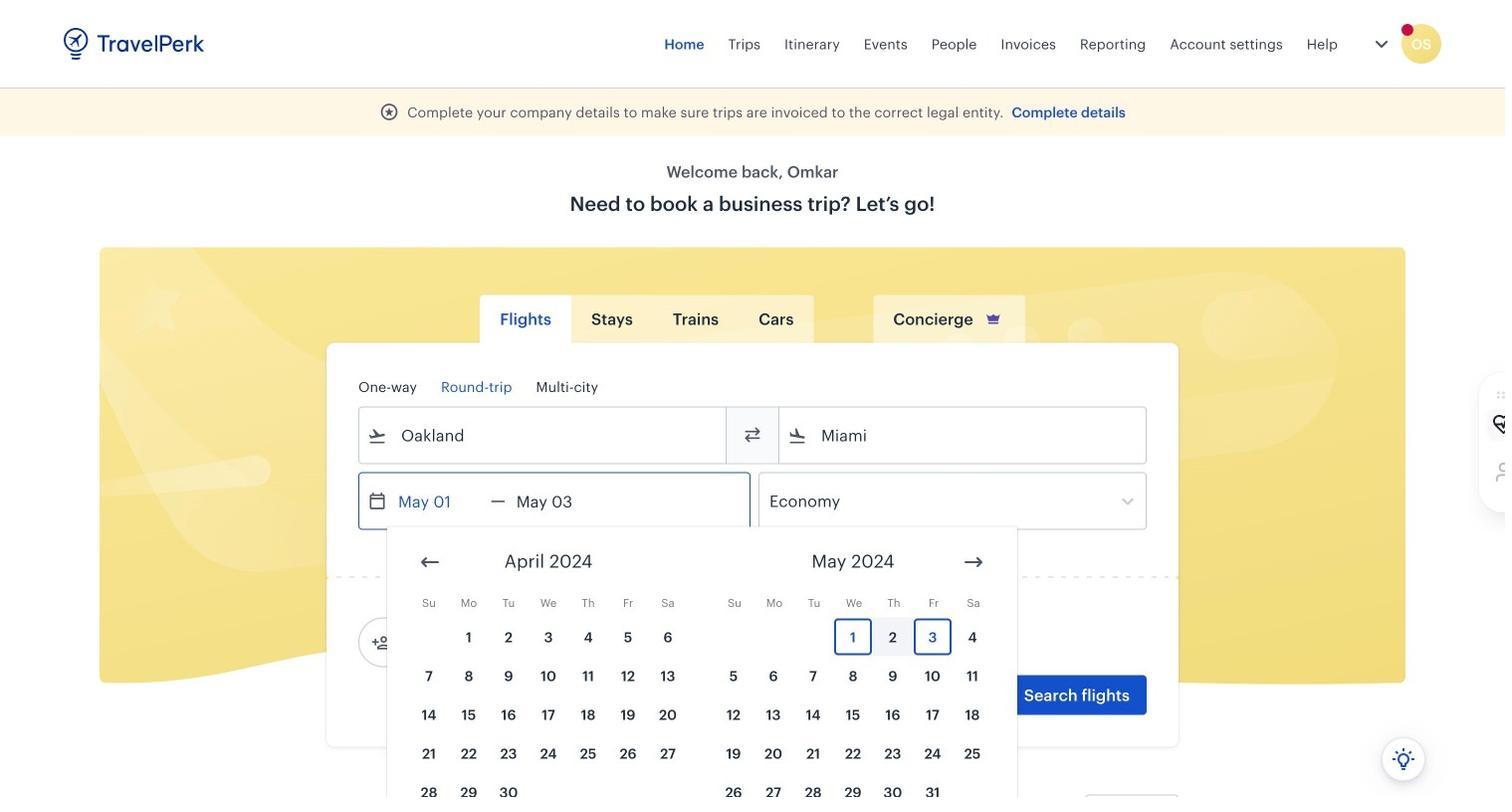 Task type: locate. For each thing, give the bounding box(es) containing it.
Add first traveler search field
[[391, 627, 599, 659]]

From search field
[[387, 420, 700, 452]]



Task type: describe. For each thing, give the bounding box(es) containing it.
Depart text field
[[387, 474, 491, 529]]

calendar application
[[387, 527, 1506, 798]]

move forward to switch to the next month. image
[[962, 551, 986, 575]]

To search field
[[808, 420, 1120, 452]]

Return text field
[[506, 474, 609, 529]]

move backward to switch to the previous month. image
[[418, 551, 442, 575]]



